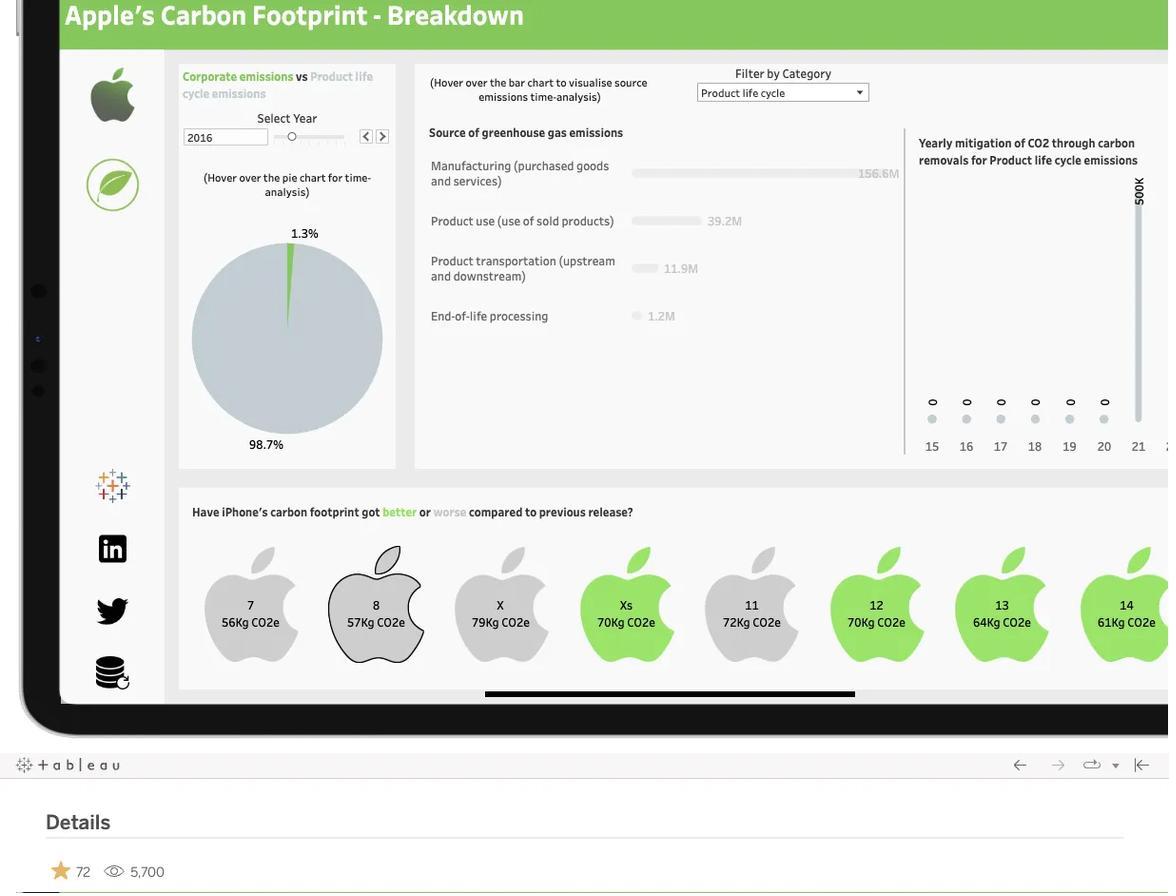 Task type: locate. For each thing, give the bounding box(es) containing it.
72
[[76, 865, 91, 881]]

5,700 views element
[[96, 858, 172, 889]]

details
[[46, 812, 111, 835]]

Remove Favorite button
[[46, 856, 96, 887]]

5,700
[[130, 865, 165, 881]]



Task type: vqa. For each thing, say whether or not it's contained in the screenshot.
over to the top
no



